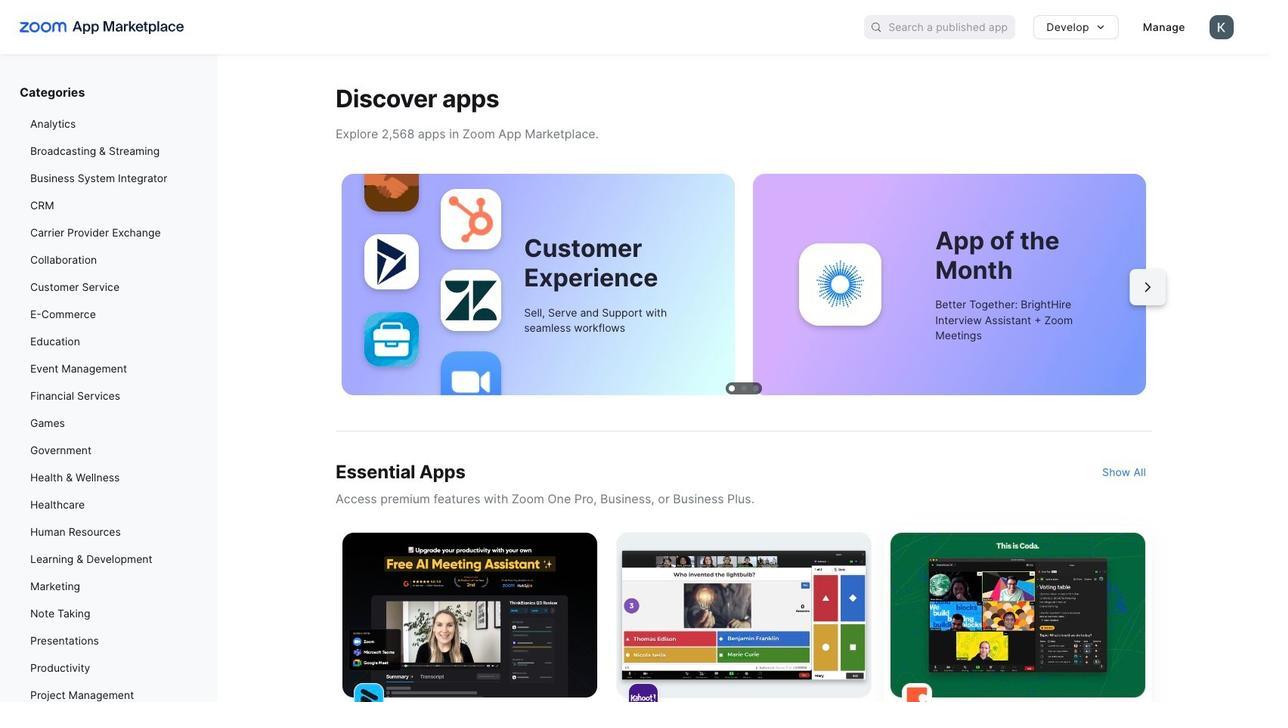 Task type: vqa. For each thing, say whether or not it's contained in the screenshot.
Banner
yes



Task type: locate. For each thing, give the bounding box(es) containing it.
Search text field
[[888, 16, 1015, 38]]

banner
[[0, 0, 1270, 54]]



Task type: describe. For each thing, give the bounding box(es) containing it.
search a published app element
[[864, 15, 1015, 39]]



